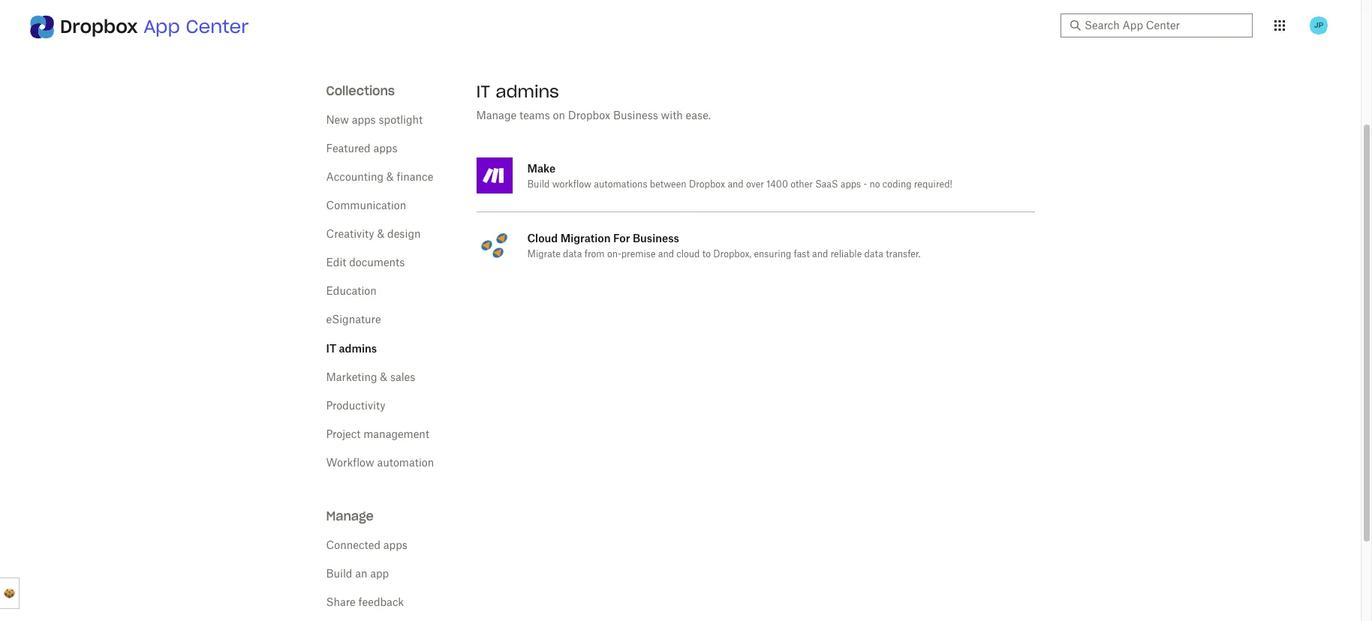 Task type: vqa. For each thing, say whether or not it's contained in the screenshot.
"spotlight"
yes



Task type: describe. For each thing, give the bounding box(es) containing it.
on
[[553, 111, 565, 122]]

other
[[791, 180, 813, 189]]

Search App Center text field
[[1085, 17, 1244, 34]]

& for sales
[[380, 373, 388, 384]]

spotlight
[[379, 116, 423, 126]]

edit documents link
[[326, 258, 405, 269]]

edit
[[326, 258, 346, 269]]

for
[[613, 232, 630, 245]]

connected apps link
[[326, 541, 408, 552]]

education link
[[326, 287, 377, 297]]

design
[[388, 230, 421, 240]]

jp
[[1315, 20, 1324, 30]]

manage for manage teams on dropbox business with ease.
[[476, 111, 517, 122]]

project management
[[326, 430, 430, 441]]

on-
[[607, 250, 622, 259]]

documents
[[349, 258, 405, 269]]

-
[[864, 180, 867, 189]]

cloud
[[528, 232, 558, 245]]

1 data from the left
[[563, 250, 582, 259]]

0 horizontal spatial and
[[658, 250, 674, 259]]

new apps spotlight link
[[326, 116, 423, 126]]

app
[[370, 570, 389, 580]]

1 vertical spatial it
[[326, 342, 336, 355]]

accounting & finance
[[326, 173, 434, 183]]

& for design
[[377, 230, 385, 240]]

over
[[746, 180, 764, 189]]

from
[[585, 250, 605, 259]]

communication
[[326, 201, 406, 212]]

0 vertical spatial business
[[613, 111, 658, 122]]

feedback
[[359, 598, 404, 609]]

1 vertical spatial build
[[326, 570, 352, 580]]

saas
[[816, 180, 838, 189]]

featured apps link
[[326, 144, 398, 155]]

apps inside make build workflow automations between dropbox and over 1400 other saas apps - no coding required!
[[841, 180, 861, 189]]

2 horizontal spatial and
[[812, 250, 828, 259]]

new
[[326, 116, 349, 126]]

esignature link
[[326, 315, 381, 326]]

between
[[650, 180, 687, 189]]

jp button
[[1307, 14, 1331, 38]]

cloud
[[677, 250, 700, 259]]

esignature
[[326, 315, 381, 326]]

finance
[[397, 173, 434, 183]]

marketing
[[326, 373, 377, 384]]

productivity link
[[326, 402, 386, 412]]

share feedback
[[326, 598, 404, 609]]

workflow automation
[[326, 459, 434, 469]]

1 vertical spatial admins
[[339, 342, 377, 355]]

2 data from the left
[[865, 250, 884, 259]]

project
[[326, 430, 361, 441]]

accounting
[[326, 173, 384, 183]]

build inside make build workflow automations between dropbox and over 1400 other saas apps - no coding required!
[[528, 180, 550, 189]]

coding
[[883, 180, 912, 189]]

app
[[144, 15, 180, 38]]

migration
[[561, 232, 611, 245]]

and inside make build workflow automations between dropbox and over 1400 other saas apps - no coding required!
[[728, 180, 744, 189]]

new apps spotlight
[[326, 116, 423, 126]]

workflow
[[552, 180, 592, 189]]

0 vertical spatial admins
[[496, 81, 559, 102]]

share
[[326, 598, 356, 609]]



Task type: locate. For each thing, give the bounding box(es) containing it.
& for finance
[[387, 173, 394, 183]]

teams
[[520, 111, 550, 122]]

1 horizontal spatial it
[[476, 81, 491, 102]]

marketing & sales link
[[326, 373, 416, 384]]

creativity & design
[[326, 230, 421, 240]]

dropbox right on
[[568, 111, 611, 122]]

business up premise
[[633, 232, 679, 245]]

admins
[[496, 81, 559, 102], [339, 342, 377, 355]]

project management link
[[326, 430, 430, 441]]

1 horizontal spatial data
[[865, 250, 884, 259]]

transfer.
[[886, 250, 921, 259]]

connected apps
[[326, 541, 408, 552]]

connected
[[326, 541, 381, 552]]

1 vertical spatial it admins
[[326, 342, 377, 355]]

make build workflow automations between dropbox and over 1400 other saas apps - no coding required!
[[528, 162, 953, 189]]

build down make
[[528, 180, 550, 189]]

center
[[186, 15, 249, 38]]

it admins link
[[326, 342, 377, 355]]

manage up connected
[[326, 509, 374, 524]]

marketing & sales
[[326, 373, 416, 384]]

it
[[476, 81, 491, 102], [326, 342, 336, 355]]

build an app link
[[326, 570, 389, 580]]

0 vertical spatial build
[[528, 180, 550, 189]]

premise
[[622, 250, 656, 259]]

1 horizontal spatial it admins
[[476, 81, 559, 102]]

1 horizontal spatial build
[[528, 180, 550, 189]]

automation
[[377, 459, 434, 469]]

manage
[[476, 111, 517, 122], [326, 509, 374, 524]]

data down migration at the top left of the page
[[563, 250, 582, 259]]

apps for featured apps
[[374, 144, 398, 155]]

admins up teams in the top of the page
[[496, 81, 559, 102]]

and
[[728, 180, 744, 189], [658, 250, 674, 259], [812, 250, 828, 259]]

& left sales
[[380, 373, 388, 384]]

2 vertical spatial dropbox
[[689, 180, 725, 189]]

management
[[364, 430, 430, 441]]

0 vertical spatial it admins
[[476, 81, 559, 102]]

reliable
[[831, 250, 862, 259]]

apps
[[352, 116, 376, 126], [374, 144, 398, 155], [841, 180, 861, 189], [384, 541, 408, 552]]

0 vertical spatial dropbox
[[60, 15, 138, 38]]

apps right new
[[352, 116, 376, 126]]

workflow automation link
[[326, 459, 434, 469]]

apps up the app
[[384, 541, 408, 552]]

education
[[326, 287, 377, 297]]

no
[[870, 180, 881, 189]]

sales
[[390, 373, 416, 384]]

1 horizontal spatial admins
[[496, 81, 559, 102]]

1 horizontal spatial manage
[[476, 111, 517, 122]]

0 vertical spatial &
[[387, 173, 394, 183]]

build an app
[[326, 570, 389, 580]]

dropbox inside make build workflow automations between dropbox and over 1400 other saas apps - no coding required!
[[689, 180, 725, 189]]

& left finance
[[387, 173, 394, 183]]

creativity & design link
[[326, 230, 421, 240]]

0 horizontal spatial data
[[563, 250, 582, 259]]

&
[[387, 173, 394, 183], [377, 230, 385, 240], [380, 373, 388, 384]]

and left over
[[728, 180, 744, 189]]

0 vertical spatial it
[[476, 81, 491, 102]]

business inside 'cloud migration for business migrate data from on-premise and cloud to dropbox, ensuring fast and reliable data transfer.'
[[633, 232, 679, 245]]

apps for connected apps
[[384, 541, 408, 552]]

edit documents
[[326, 258, 405, 269]]

apps for new apps spotlight
[[352, 116, 376, 126]]

admins down esignature link at the bottom left of the page
[[339, 342, 377, 355]]

manage teams on dropbox business with ease.
[[476, 111, 711, 122]]

build left an
[[326, 570, 352, 580]]

an
[[355, 570, 368, 580]]

ensuring
[[754, 250, 792, 259]]

dropbox
[[60, 15, 138, 38], [568, 111, 611, 122], [689, 180, 725, 189]]

dropbox left app
[[60, 15, 138, 38]]

2 horizontal spatial dropbox
[[689, 180, 725, 189]]

0 vertical spatial manage
[[476, 111, 517, 122]]

productivity
[[326, 402, 386, 412]]

manage left teams in the top of the page
[[476, 111, 517, 122]]

fast
[[794, 250, 810, 259]]

0 horizontal spatial it
[[326, 342, 336, 355]]

creativity
[[326, 230, 374, 240]]

0 horizontal spatial build
[[326, 570, 352, 580]]

0 horizontal spatial manage
[[326, 509, 374, 524]]

apps left -
[[841, 180, 861, 189]]

0 horizontal spatial dropbox
[[60, 15, 138, 38]]

automations
[[594, 180, 648, 189]]

1 horizontal spatial dropbox
[[568, 111, 611, 122]]

& left design
[[377, 230, 385, 240]]

featured apps
[[326, 144, 398, 155]]

1 vertical spatial manage
[[326, 509, 374, 524]]

0 horizontal spatial it admins
[[326, 342, 377, 355]]

share feedback link
[[326, 598, 404, 609]]

0 horizontal spatial admins
[[339, 342, 377, 355]]

required!
[[914, 180, 953, 189]]

it admins down esignature link at the bottom left of the page
[[326, 342, 377, 355]]

ease.
[[686, 111, 711, 122]]

accounting & finance link
[[326, 173, 434, 183]]

business
[[613, 111, 658, 122], [633, 232, 679, 245]]

it admins up teams in the top of the page
[[476, 81, 559, 102]]

1 vertical spatial business
[[633, 232, 679, 245]]

2 vertical spatial &
[[380, 373, 388, 384]]

manage for manage
[[326, 509, 374, 524]]

data right reliable
[[865, 250, 884, 259]]

business left 'with' at the left
[[613, 111, 658, 122]]

and right fast
[[812, 250, 828, 259]]

featured
[[326, 144, 371, 155]]

dropbox app center
[[60, 15, 249, 38]]

communication link
[[326, 201, 406, 212]]

make
[[528, 162, 556, 175]]

1 horizontal spatial and
[[728, 180, 744, 189]]

1 vertical spatial dropbox
[[568, 111, 611, 122]]

dropbox right between
[[689, 180, 725, 189]]

to
[[703, 250, 711, 259]]

and left cloud
[[658, 250, 674, 259]]

dropbox,
[[714, 250, 752, 259]]

with
[[661, 111, 683, 122]]

collections
[[326, 83, 395, 98]]

apps up the accounting & finance link at the top left of the page
[[374, 144, 398, 155]]

build
[[528, 180, 550, 189], [326, 570, 352, 580]]

migrate
[[528, 250, 561, 259]]

it admins
[[476, 81, 559, 102], [326, 342, 377, 355]]

workflow
[[326, 459, 374, 469]]

1400
[[767, 180, 788, 189]]

1 vertical spatial &
[[377, 230, 385, 240]]

cloud migration for business migrate data from on-premise and cloud to dropbox, ensuring fast and reliable data transfer.
[[528, 232, 921, 259]]



